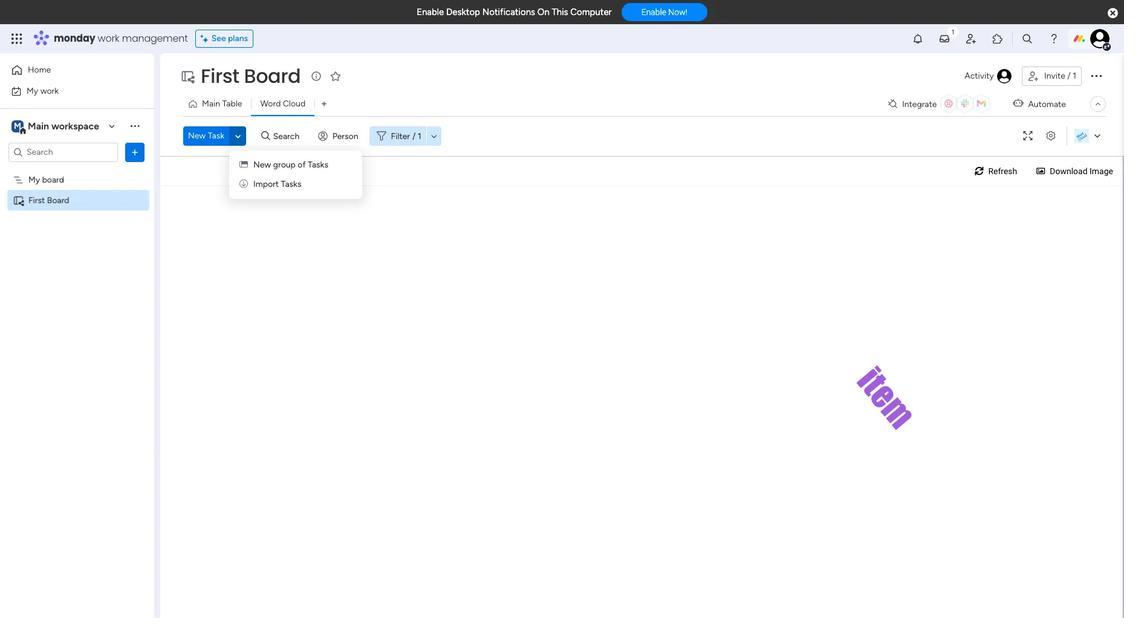 Task type: vqa. For each thing, say whether or not it's contained in the screenshot.
'MY WORK' Button
yes



Task type: locate. For each thing, give the bounding box(es) containing it.
enable now!
[[642, 7, 688, 17]]

enable left desktop
[[417, 7, 444, 18]]

workspace image
[[11, 119, 24, 133]]

main inside workspace selection element
[[28, 120, 49, 132]]

v2 search image
[[261, 129, 270, 143]]

1 for invite / 1
[[1073, 71, 1077, 81]]

my left board
[[28, 175, 40, 185]]

0 vertical spatial new
[[188, 131, 206, 141]]

0 horizontal spatial tasks
[[281, 179, 301, 189]]

option
[[0, 169, 154, 171]]

enable left now!
[[642, 7, 667, 17]]

0 horizontal spatial new
[[188, 131, 206, 141]]

1 horizontal spatial /
[[1068, 71, 1071, 81]]

0 horizontal spatial board
[[47, 195, 69, 205]]

0 vertical spatial board
[[244, 62, 301, 90]]

my board
[[28, 175, 64, 185]]

/ for invite
[[1068, 71, 1071, 81]]

main table button
[[183, 94, 251, 114]]

my inside button
[[27, 86, 38, 96]]

0 horizontal spatial first board
[[28, 195, 69, 205]]

jacob simon image
[[1091, 29, 1110, 48]]

/ right filter
[[413, 131, 416, 141]]

0 horizontal spatial /
[[413, 131, 416, 141]]

add view image
[[322, 100, 327, 109]]

board
[[244, 62, 301, 90], [47, 195, 69, 205]]

0 vertical spatial my
[[27, 86, 38, 96]]

work down home
[[40, 86, 59, 96]]

1 horizontal spatial options image
[[1089, 68, 1104, 83]]

first
[[201, 62, 239, 90], [28, 195, 45, 205]]

dapulse close image
[[1108, 7, 1118, 19]]

this
[[552, 7, 568, 18]]

board
[[42, 175, 64, 185]]

1 vertical spatial /
[[413, 131, 416, 141]]

desktop
[[446, 7, 480, 18]]

0 vertical spatial 1
[[1073, 71, 1077, 81]]

management
[[122, 31, 188, 45]]

1 horizontal spatial work
[[98, 31, 119, 45]]

first board
[[201, 62, 301, 90], [28, 195, 69, 205]]

1 horizontal spatial first
[[201, 62, 239, 90]]

workspace options image
[[129, 120, 141, 132]]

1 horizontal spatial 1
[[1073, 71, 1077, 81]]

main left 'table'
[[202, 99, 220, 109]]

tasks right of
[[308, 160, 328, 170]]

on
[[538, 7, 550, 18]]

0 horizontal spatial enable
[[417, 7, 444, 18]]

automate
[[1029, 99, 1066, 109]]

new
[[188, 131, 206, 141], [253, 160, 271, 170]]

tasks down new group of tasks in the left top of the page
[[281, 179, 301, 189]]

main table
[[202, 99, 242, 109]]

1 horizontal spatial enable
[[642, 7, 667, 17]]

settings image
[[1042, 132, 1061, 141]]

of
[[298, 160, 306, 170]]

integrate
[[902, 99, 937, 109]]

options image down workspace options 'icon'
[[129, 146, 141, 158]]

import tasks
[[253, 179, 301, 189]]

home button
[[7, 60, 130, 80]]

1
[[1073, 71, 1077, 81], [418, 131, 421, 141]]

word cloud
[[260, 99, 306, 109]]

word
[[260, 99, 281, 109]]

enable inside button
[[642, 7, 667, 17]]

my inside list box
[[28, 175, 40, 185]]

1 horizontal spatial tasks
[[308, 160, 328, 170]]

enable now! button
[[622, 3, 708, 21]]

1 vertical spatial new
[[253, 160, 271, 170]]

my work
[[27, 86, 59, 96]]

new for new group of tasks
[[253, 160, 271, 170]]

1 vertical spatial work
[[40, 86, 59, 96]]

inbox image
[[939, 33, 951, 45]]

work right monday
[[98, 31, 119, 45]]

new task button
[[183, 126, 229, 146]]

show board description image
[[309, 70, 324, 82]]

0 vertical spatial first
[[201, 62, 239, 90]]

1 vertical spatial options image
[[129, 146, 141, 158]]

new right 'group' image
[[253, 160, 271, 170]]

first right shareable board icon at the left of page
[[28, 195, 45, 205]]

help image
[[1048, 33, 1060, 45]]

main right workspace image
[[28, 120, 49, 132]]

new inside button
[[188, 131, 206, 141]]

now!
[[669, 7, 688, 17]]

home
[[28, 65, 51, 75]]

work for my
[[40, 86, 59, 96]]

1 vertical spatial board
[[47, 195, 69, 205]]

0 vertical spatial main
[[202, 99, 220, 109]]

tasks
[[308, 160, 328, 170], [281, 179, 301, 189]]

list box
[[0, 167, 154, 374]]

workspace
[[51, 120, 99, 132]]

0 horizontal spatial main
[[28, 120, 49, 132]]

0 vertical spatial options image
[[1089, 68, 1104, 83]]

board up word
[[244, 62, 301, 90]]

filter / 1
[[391, 131, 421, 141]]

new group of tasks
[[253, 160, 328, 170]]

new left task
[[188, 131, 206, 141]]

0 horizontal spatial first
[[28, 195, 45, 205]]

/
[[1068, 71, 1071, 81], [413, 131, 416, 141]]

board down board
[[47, 195, 69, 205]]

shareable board image
[[180, 69, 195, 83]]

person button
[[313, 126, 366, 146]]

options image up collapse board header image
[[1089, 68, 1104, 83]]

0 vertical spatial work
[[98, 31, 119, 45]]

0 horizontal spatial 1
[[418, 131, 421, 141]]

my
[[27, 86, 38, 96], [28, 175, 40, 185]]

person
[[333, 131, 358, 141]]

1 inside button
[[1073, 71, 1077, 81]]

main
[[202, 99, 220, 109], [28, 120, 49, 132]]

activity button
[[960, 67, 1017, 86]]

enable
[[417, 7, 444, 18], [642, 7, 667, 17]]

options image
[[1089, 68, 1104, 83], [129, 146, 141, 158]]

1 vertical spatial my
[[28, 175, 40, 185]]

plans
[[228, 33, 248, 44]]

/ inside button
[[1068, 71, 1071, 81]]

1 left arrow down image
[[418, 131, 421, 141]]

1 vertical spatial main
[[28, 120, 49, 132]]

work
[[98, 31, 119, 45], [40, 86, 59, 96]]

my work button
[[7, 81, 130, 101]]

main inside 'button'
[[202, 99, 220, 109]]

1 right "invite"
[[1073, 71, 1077, 81]]

0 horizontal spatial work
[[40, 86, 59, 96]]

1 vertical spatial tasks
[[281, 179, 301, 189]]

my for my work
[[27, 86, 38, 96]]

first board up 'table'
[[201, 62, 301, 90]]

/ right "invite"
[[1068, 71, 1071, 81]]

first up main table
[[201, 62, 239, 90]]

work inside button
[[40, 86, 59, 96]]

1 vertical spatial 1
[[418, 131, 421, 141]]

1 horizontal spatial new
[[253, 160, 271, 170]]

my down home
[[27, 86, 38, 96]]

1 horizontal spatial main
[[202, 99, 220, 109]]

first board down my board at the left of page
[[28, 195, 69, 205]]

new for new task
[[188, 131, 206, 141]]

Search in workspace field
[[25, 145, 101, 159]]

1 horizontal spatial first board
[[201, 62, 301, 90]]

0 vertical spatial /
[[1068, 71, 1071, 81]]

work for monday
[[98, 31, 119, 45]]



Task type: describe. For each thing, give the bounding box(es) containing it.
see plans
[[212, 33, 248, 44]]

invite
[[1045, 71, 1066, 81]]

enable desktop notifications on this computer
[[417, 7, 612, 18]]

invite members image
[[965, 33, 978, 45]]

my for my board
[[28, 175, 40, 185]]

dapulse integrations image
[[889, 100, 898, 109]]

list box containing my board
[[0, 167, 154, 374]]

1 image
[[948, 25, 959, 38]]

group image
[[240, 160, 248, 170]]

move to image
[[240, 179, 248, 189]]

0 vertical spatial first board
[[201, 62, 301, 90]]

monday
[[54, 31, 95, 45]]

board inside list box
[[47, 195, 69, 205]]

1 for filter / 1
[[418, 131, 421, 141]]

enable for enable now!
[[642, 7, 667, 17]]

notifications image
[[912, 33, 924, 45]]

enable for enable desktop notifications on this computer
[[417, 7, 444, 18]]

/ for filter
[[413, 131, 416, 141]]

m
[[14, 121, 21, 131]]

cloud
[[283, 99, 306, 109]]

computer
[[571, 7, 612, 18]]

workspace selection element
[[11, 119, 101, 135]]

arrow down image
[[427, 129, 441, 143]]

import
[[253, 179, 279, 189]]

table
[[222, 99, 242, 109]]

apps image
[[992, 33, 1004, 45]]

invite / 1
[[1045, 71, 1077, 81]]

see
[[212, 33, 226, 44]]

open full screen image
[[1019, 132, 1038, 141]]

search everything image
[[1022, 33, 1034, 45]]

autopilot image
[[1013, 96, 1024, 111]]

new task
[[188, 131, 224, 141]]

monday work management
[[54, 31, 188, 45]]

activity
[[965, 71, 994, 81]]

Search field
[[270, 128, 307, 145]]

collapse board header image
[[1094, 99, 1103, 109]]

angle down image
[[235, 132, 241, 141]]

task
[[208, 131, 224, 141]]

0 horizontal spatial options image
[[129, 146, 141, 158]]

1 vertical spatial first
[[28, 195, 45, 205]]

group
[[273, 160, 296, 170]]

shareable board image
[[13, 194, 24, 206]]

main for main table
[[202, 99, 220, 109]]

1 vertical spatial first board
[[28, 195, 69, 205]]

First Board field
[[198, 62, 304, 90]]

word cloud button
[[251, 94, 315, 114]]

filter
[[391, 131, 410, 141]]

main for main workspace
[[28, 120, 49, 132]]

1 horizontal spatial board
[[244, 62, 301, 90]]

0 vertical spatial tasks
[[308, 160, 328, 170]]

main workspace
[[28, 120, 99, 132]]

select product image
[[11, 33, 23, 45]]

invite / 1 button
[[1022, 67, 1082, 86]]

add to favorites image
[[330, 70, 342, 82]]

see plans button
[[195, 30, 254, 48]]

notifications
[[482, 7, 535, 18]]



